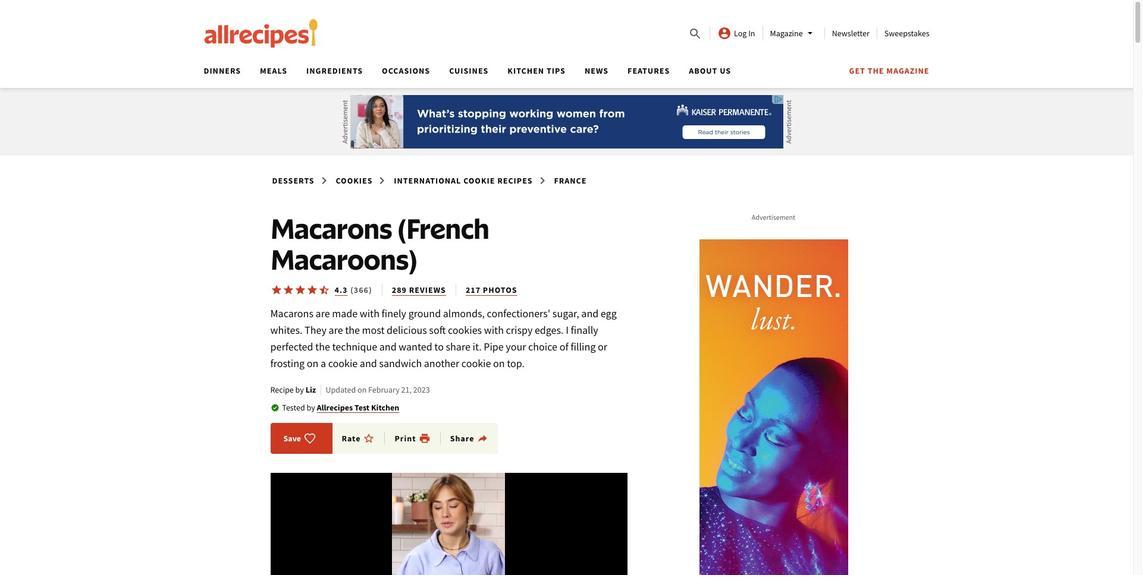 Task type: describe. For each thing, give the bounding box(es) containing it.
save button
[[280, 433, 319, 445]]

i
[[566, 324, 569, 337]]

289 reviews
[[392, 285, 446, 296]]

kitchen tips
[[508, 65, 566, 76]]

rate
[[342, 434, 361, 445]]

recipe
[[270, 385, 294, 396]]

2 star image from the left
[[282, 284, 294, 296]]

wanted
[[399, 340, 432, 354]]

news link
[[585, 65, 609, 76]]

about
[[689, 65, 718, 76]]

occasions
[[382, 65, 430, 76]]

sweepstakes
[[884, 28, 929, 39]]

star empty image
[[363, 433, 375, 445]]

4.3
[[335, 285, 348, 296]]

edges.
[[535, 324, 564, 337]]

desserts
[[272, 175, 314, 186]]

2023
[[413, 385, 430, 396]]

217 photos
[[466, 285, 517, 296]]

log in link
[[717, 26, 755, 40]]

updated
[[326, 385, 356, 396]]

of
[[560, 340, 568, 354]]

france
[[554, 175, 587, 186]]

your
[[506, 340, 526, 354]]

star image
[[294, 284, 306, 296]]

a
[[321, 357, 326, 371]]

international
[[394, 175, 461, 186]]

features link
[[628, 65, 670, 76]]

3 star image from the left
[[306, 284, 318, 296]]

sugar,
[[553, 307, 579, 321]]

print button
[[395, 433, 430, 445]]

made
[[332, 307, 358, 321]]

perfected
[[270, 340, 313, 354]]

desserts link
[[270, 173, 316, 189]]

recipe by liz
[[270, 385, 316, 396]]

finally
[[571, 324, 598, 337]]

in
[[748, 28, 755, 39]]

crispy
[[506, 324, 533, 337]]

another
[[424, 357, 459, 371]]

cuisines
[[449, 65, 489, 76]]

save
[[283, 434, 301, 445]]

test
[[354, 403, 369, 414]]

search image
[[688, 27, 703, 41]]

sandwich
[[379, 357, 422, 371]]

share button
[[450, 433, 489, 445]]

ground
[[408, 307, 441, 321]]

share
[[446, 340, 470, 354]]

1 horizontal spatial with
[[484, 324, 504, 337]]

home image
[[204, 19, 318, 48]]

0 horizontal spatial the
[[315, 340, 330, 354]]

allrecipes
[[317, 403, 353, 414]]

(366)
[[350, 285, 372, 296]]

1 vertical spatial are
[[329, 324, 343, 337]]

macarons (french macaroons)
[[270, 211, 489, 277]]

macaroons)
[[270, 242, 417, 277]]

by for recipe
[[295, 385, 304, 396]]

most
[[362, 324, 385, 337]]

newsletter
[[832, 28, 870, 39]]

1 vertical spatial advertisement region
[[684, 225, 863, 576]]

rate button
[[342, 433, 385, 445]]

whites.
[[270, 324, 302, 337]]

magazine button
[[770, 26, 817, 40]]

tested by allrecipes test kitchen
[[282, 403, 399, 414]]

magazine
[[770, 28, 803, 39]]

video player application
[[270, 474, 627, 576]]

0 horizontal spatial with
[[360, 307, 379, 321]]

chevron_right image
[[317, 174, 331, 188]]

choice
[[528, 340, 557, 354]]

account image
[[717, 26, 732, 40]]

by for tested
[[307, 403, 315, 414]]

egg
[[601, 307, 617, 321]]

0 horizontal spatial on
[[307, 357, 318, 371]]

updated on february 21, 2023
[[326, 385, 430, 396]]

get the magazine link
[[849, 65, 929, 76]]

they
[[305, 324, 327, 337]]

cookies
[[336, 175, 373, 186]]

us
[[720, 65, 731, 76]]

cookie
[[463, 175, 495, 186]]

dinners link
[[204, 65, 241, 76]]

21,
[[401, 385, 412, 396]]

0 vertical spatial are
[[316, 307, 330, 321]]



Task type: vqa. For each thing, say whether or not it's contained in the screenshot.
address,
no



Task type: locate. For each thing, give the bounding box(es) containing it.
occasions link
[[382, 65, 430, 76]]

by right tested
[[307, 403, 315, 414]]

the
[[868, 65, 884, 76]]

macarons up whites.
[[270, 307, 313, 321]]

macarons are made with finely ground almonds, confectioners' sugar, and egg whites. they are the most delicious soft cookies with crispy edges. i finally perfected the technique and wanted to share it. pipe your choice of filling or frosting on a cookie and sandwich another cookie on top.
[[270, 307, 617, 371]]

macarons for macarons are made with finely ground almonds, confectioners' sugar, and egg whites. they are the most delicious soft cookies with crispy edges. i finally perfected the technique and wanted to share it. pipe your choice of filling or frosting on a cookie and sandwich another cookie on top.
[[270, 307, 313, 321]]

macarons down chevron_right image
[[270, 211, 392, 246]]

by left 'liz'
[[295, 385, 304, 396]]

banner containing log in
[[0, 0, 1133, 88]]

0 horizontal spatial and
[[360, 357, 377, 371]]

0 horizontal spatial chevron_right image
[[375, 174, 389, 188]]

almonds,
[[443, 307, 485, 321]]

print image
[[419, 433, 430, 445]]

chevron_right image for international cookie recipes
[[535, 174, 549, 188]]

france link
[[552, 173, 589, 189]]

1 vertical spatial and
[[379, 340, 397, 354]]

0 horizontal spatial by
[[295, 385, 304, 396]]

0 horizontal spatial cookie
[[328, 357, 358, 371]]

217
[[466, 285, 481, 296]]

tips
[[547, 65, 566, 76]]

sweepstakes link
[[884, 28, 929, 39]]

2 horizontal spatial and
[[581, 307, 599, 321]]

1 vertical spatial with
[[484, 324, 504, 337]]

share image
[[477, 433, 489, 445]]

about us
[[689, 65, 731, 76]]

star image left star image
[[270, 284, 282, 296]]

0 vertical spatial and
[[581, 307, 599, 321]]

1 horizontal spatial on
[[358, 385, 367, 396]]

banner
[[0, 0, 1133, 88]]

1 horizontal spatial the
[[345, 324, 360, 337]]

chevron_right image right cookies
[[375, 174, 389, 188]]

cuisines link
[[449, 65, 489, 76]]

liz
[[306, 385, 316, 396]]

chevron_right image
[[375, 174, 389, 188], [535, 174, 549, 188]]

navigation
[[194, 62, 929, 88]]

cookie
[[328, 357, 358, 371], [461, 357, 491, 371]]

top.
[[507, 357, 525, 371]]

log in
[[734, 28, 755, 39]]

0 vertical spatial kitchen
[[508, 65, 544, 76]]

favorite image
[[304, 433, 316, 445]]

1 vertical spatial macarons
[[270, 307, 313, 321]]

2 chevron_right image from the left
[[535, 174, 549, 188]]

and
[[581, 307, 599, 321], [379, 340, 397, 354], [360, 357, 377, 371]]

it.
[[473, 340, 482, 354]]

caret_down image
[[803, 26, 817, 40]]

1 macarons from the top
[[270, 211, 392, 246]]

and up sandwich
[[379, 340, 397, 354]]

kitchen down "february"
[[371, 403, 399, 414]]

by
[[295, 385, 304, 396], [307, 403, 315, 414]]

2 horizontal spatial on
[[493, 357, 505, 371]]

cookies
[[448, 324, 482, 337]]

kitchen tips link
[[508, 65, 566, 76]]

news
[[585, 65, 609, 76]]

or
[[598, 340, 607, 354]]

star image
[[270, 284, 282, 296], [282, 284, 294, 296], [306, 284, 318, 296]]

allrecipes test kitchen link
[[317, 403, 399, 414]]

with up 'most'
[[360, 307, 379, 321]]

1 vertical spatial by
[[307, 403, 315, 414]]

1 vertical spatial the
[[315, 340, 330, 354]]

pipe
[[484, 340, 504, 354]]

international cookie recipes
[[394, 175, 533, 186]]

get
[[849, 65, 865, 76]]

0 vertical spatial advertisement region
[[350, 95, 783, 149]]

confectioners'
[[487, 307, 550, 321]]

macarons inside 'macarons are made with finely ground almonds, confectioners' sugar, and egg whites. they are the most delicious soft cookies with crispy edges. i finally perfected the technique and wanted to share it. pipe your choice of filling or frosting on a cookie and sandwich another cookie on top.'
[[270, 307, 313, 321]]

star half image
[[318, 284, 330, 296]]

are down the made
[[329, 324, 343, 337]]

1 horizontal spatial and
[[379, 340, 397, 354]]

and down the technique
[[360, 357, 377, 371]]

ingredients link
[[306, 65, 363, 76]]

0 vertical spatial with
[[360, 307, 379, 321]]

february
[[368, 385, 400, 396]]

on left a at the bottom left of the page
[[307, 357, 318, 371]]

kitchen
[[508, 65, 544, 76], [371, 403, 399, 414]]

cookie right a at the bottom left of the page
[[328, 357, 358, 371]]

0 vertical spatial macarons
[[270, 211, 392, 246]]

on up test on the bottom left of the page
[[358, 385, 367, 396]]

are up they
[[316, 307, 330, 321]]

cookies link
[[334, 173, 374, 189]]

with
[[360, 307, 379, 321], [484, 324, 504, 337]]

the up the technique
[[345, 324, 360, 337]]

technique
[[332, 340, 377, 354]]

on left top.
[[493, 357, 505, 371]]

the
[[345, 324, 360, 337], [315, 340, 330, 354]]

reviews
[[409, 285, 446, 296]]

2 cookie from the left
[[461, 357, 491, 371]]

get the magazine
[[849, 65, 929, 76]]

macarons
[[270, 211, 392, 246], [270, 307, 313, 321]]

meals
[[260, 65, 287, 76]]

1 star image from the left
[[270, 284, 282, 296]]

to
[[434, 340, 444, 354]]

1 horizontal spatial cookie
[[461, 357, 491, 371]]

macarons inside macarons (french macaroons)
[[270, 211, 392, 246]]

dinners
[[204, 65, 241, 76]]

tested
[[282, 403, 305, 414]]

1 vertical spatial kitchen
[[371, 403, 399, 414]]

print
[[395, 434, 416, 445]]

2 macarons from the top
[[270, 307, 313, 321]]

macarons for macarons (french macaroons)
[[270, 211, 392, 246]]

2 vertical spatial and
[[360, 357, 377, 371]]

0 vertical spatial the
[[345, 324, 360, 337]]

1 cookie from the left
[[328, 357, 358, 371]]

advertisement region
[[350, 95, 783, 149], [684, 225, 863, 576]]

star image left 4.3
[[306, 284, 318, 296]]

0 vertical spatial by
[[295, 385, 304, 396]]

on
[[307, 357, 318, 371], [493, 357, 505, 371], [358, 385, 367, 396]]

features
[[628, 65, 670, 76]]

magazine
[[886, 65, 929, 76]]

1 horizontal spatial kitchen
[[508, 65, 544, 76]]

photos
[[483, 285, 517, 296]]

1 horizontal spatial by
[[307, 403, 315, 414]]

chevron_right image for cookies
[[375, 174, 389, 188]]

289
[[392, 285, 407, 296]]

ingredients
[[306, 65, 363, 76]]

about us link
[[689, 65, 731, 76]]

kitchen left tips
[[508, 65, 544, 76]]

frosting
[[270, 357, 305, 371]]

(french
[[398, 211, 489, 246]]

the up a at the bottom left of the page
[[315, 340, 330, 354]]

chevron_right image right recipes
[[535, 174, 549, 188]]

cookie down "it."
[[461, 357, 491, 371]]

1 chevron_right image from the left
[[375, 174, 389, 188]]

1 horizontal spatial chevron_right image
[[535, 174, 549, 188]]

navigation containing dinners
[[194, 62, 929, 88]]

and up the finally
[[581, 307, 599, 321]]

finely
[[382, 307, 406, 321]]

with up the pipe
[[484, 324, 504, 337]]

meals link
[[260, 65, 287, 76]]

star image left star half icon
[[282, 284, 294, 296]]

filling
[[571, 340, 596, 354]]

delicious
[[387, 324, 427, 337]]

newsletter button
[[832, 28, 870, 39]]

soft
[[429, 324, 446, 337]]

0 horizontal spatial kitchen
[[371, 403, 399, 414]]



